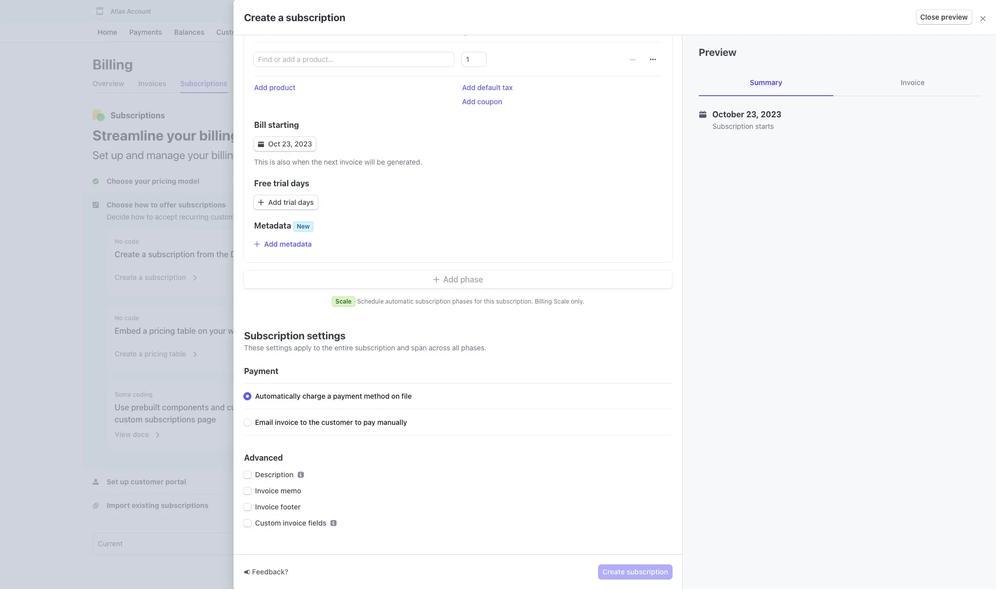 Task type: locate. For each thing, give the bounding box(es) containing it.
offer up the decide how to accept recurring customer orders.
[[160, 201, 177, 209]]

description
[[255, 471, 294, 479]]

charge
[[303, 392, 326, 401]]

no up embed
[[115, 315, 123, 322]]

payment left link
[[395, 273, 424, 282]]

subscriptions up the decide how to accept recurring customer orders.
[[178, 201, 226, 209]]

0 vertical spatial trial
[[273, 179, 289, 188]]

a inside some coding use prebuilt components and custom uis to create a custom subscriptions page
[[306, 403, 311, 412]]

choose
[[107, 201, 133, 209]]

code inside no code create a subscription from the dashboard
[[125, 238, 139, 245]]

0 vertical spatial how
[[135, 201, 149, 209]]

payments
[[712, 146, 744, 154], [516, 149, 563, 162], [713, 200, 744, 208], [816, 200, 848, 208]]

to right upgrade
[[688, 240, 694, 249]]

1 vertical spatial view docs button
[[109, 424, 161, 442]]

code inside no code embed a pricing table on your website
[[125, 315, 139, 322]]

recurring inside streamline your billing workflows set up and manage your billing operations to capture more revenue and accept recurring payments globally.
[[470, 149, 513, 162]]

the left entire
[[322, 344, 333, 352]]

subscription.
[[496, 298, 533, 305]]

trial for add
[[284, 198, 296, 207]]

preview
[[699, 46, 737, 58]]

accept down choose how to offer subscriptions
[[155, 213, 177, 221]]

0 vertical spatial view docs
[[365, 354, 399, 362]]

manage down streamline
[[147, 149, 185, 162]]

1 horizontal spatial customer
[[322, 418, 353, 427]]

to down automatically
[[271, 403, 279, 412]]

svg image up operations
[[258, 141, 264, 147]]

discounts,
[[767, 158, 801, 167]]

svg image left add phase
[[433, 277, 439, 283]]

total
[[618, 30, 636, 36]]

0 horizontal spatial manage
[[147, 149, 185, 162]]

a inside button
[[389, 273, 393, 282]]

1 horizontal spatial svg image
[[650, 56, 656, 63]]

1 vertical spatial subscriptions
[[386, 327, 437, 336]]

0 vertical spatial docs
[[383, 354, 399, 362]]

recurring for billing scale 0.8% on recurring payments and one-time invoice payments automate quoting, subscription billing, invoicing, revenue recovery, and revenue recognition.
[[681, 200, 711, 208]]

for
[[475, 298, 482, 305]]

1 horizontal spatial payment
[[395, 273, 424, 282]]

one-
[[760, 200, 775, 208]]

2023 inside button
[[295, 140, 312, 148]]

subscriptions inside some coding use prebuilt components and custom uis to create a custom subscriptions page
[[145, 415, 195, 424]]

on inside offer subscriptions on your website with a checkout integration
[[439, 327, 448, 336]]

2023 inside october 23, 2023 subscription starts
[[761, 110, 782, 119]]

1 vertical spatial 23,
[[282, 140, 293, 148]]

website up phases.
[[469, 327, 498, 336]]

1 vertical spatial svg image
[[433, 277, 439, 283]]

1 vertical spatial svg image
[[258, 200, 264, 206]]

invoice down footer
[[283, 519, 306, 528]]

docs down integration
[[383, 354, 399, 362]]

2 code from the top
[[125, 315, 139, 322]]

customer down automatically charge a payment method on file
[[322, 418, 353, 427]]

code for embed
[[125, 315, 139, 322]]

manage right effortlessly
[[855, 158, 881, 167]]

subscription inside the subscription settings these settings apply to the entire subscription and span across all phases.
[[244, 330, 305, 342]]

2023 up starts
[[761, 110, 782, 119]]

create a subscription
[[244, 11, 346, 23], [115, 273, 186, 282]]

how for decide
[[131, 213, 145, 221]]

no down decide
[[115, 238, 123, 245]]

create a subscription button
[[109, 267, 199, 285]]

1 horizontal spatial view docs button
[[359, 347, 412, 365]]

1 code from the top
[[125, 238, 139, 245]]

1 horizontal spatial view
[[365, 354, 381, 362]]

0 vertical spatial customer
[[211, 213, 241, 221]]

starts
[[756, 122, 774, 131]]

1 vertical spatial code
[[125, 315, 139, 322]]

pricing down no code embed a pricing table on your website
[[145, 350, 168, 358]]

payments left globally.
[[516, 149, 563, 162]]

manually
[[377, 418, 407, 427]]

create a subscription inside button
[[115, 273, 186, 282]]

pricing inside button
[[145, 350, 168, 358]]

billing for billing starter 0.5% on recurring payments create subscriptions, offer trials or discounts, and effortlessly manage recurring billing.
[[662, 132, 683, 141]]

0 vertical spatial offer
[[724, 158, 739, 167]]

on inside no code embed a pricing table on your website
[[198, 327, 207, 336]]

no code embed a pricing table on your website
[[115, 315, 257, 336]]

1 vertical spatial 2023
[[295, 140, 312, 148]]

subscription inside button
[[145, 273, 186, 282]]

1 horizontal spatial create a subscription
[[244, 11, 346, 23]]

1 vertical spatial payment
[[333, 392, 362, 401]]

0 vertical spatial days
[[291, 179, 309, 188]]

view down use
[[115, 430, 131, 439]]

0 horizontal spatial 23,
[[282, 140, 293, 148]]

days inside button
[[298, 198, 314, 207]]

how inside choose how to offer subscriptions dropdown button
[[135, 201, 149, 209]]

and up the page
[[211, 403, 225, 412]]

billing left the this
[[211, 149, 240, 162]]

view docs down use
[[115, 430, 149, 439]]

tab list
[[699, 70, 980, 96], [92, 534, 884, 555]]

new
[[297, 223, 310, 230]]

and right up at the top of page
[[126, 149, 144, 162]]

0 vertical spatial 23,
[[747, 110, 759, 119]]

svg image
[[650, 56, 656, 63], [433, 277, 439, 283]]

0 horizontal spatial view docs button
[[109, 424, 161, 442]]

None text field
[[462, 52, 487, 67]]

payments up the trials
[[712, 146, 744, 154]]

add phase
[[443, 275, 483, 284]]

days up add trial days
[[291, 179, 309, 188]]

payment inside button
[[395, 273, 424, 282]]

custom left uis
[[227, 403, 255, 412]]

trial down free trial days
[[284, 198, 296, 207]]

1 horizontal spatial settings
[[307, 330, 346, 342]]

0 horizontal spatial 2023
[[295, 140, 312, 148]]

to down choose how to offer subscriptions dropdown button
[[147, 213, 153, 221]]

code for create
[[125, 238, 139, 245]]

recognition.
[[694, 221, 733, 229]]

0 vertical spatial no
[[115, 238, 123, 245]]

billing inside billing scale 0.8% on recurring payments and one-time invoice payments automate quoting, subscription billing, invoicing, revenue recovery, and revenue recognition.
[[652, 186, 673, 195]]

billing starter 0.5% on recurring payments create subscriptions, offer trials or discounts, and effortlessly manage recurring billing.
[[652, 132, 881, 175]]

0 horizontal spatial customer
[[211, 213, 241, 221]]

create inside no code create a subscription from the dashboard
[[115, 250, 140, 259]]

1 vertical spatial settings
[[266, 344, 292, 352]]

fields
[[308, 519, 327, 528]]

0 vertical spatial create a subscription
[[244, 11, 346, 23]]

billing scale 0.8% on recurring payments and one-time invoice payments automate quoting, subscription billing, invoicing, revenue recovery, and revenue recognition.
[[652, 186, 870, 229]]

days for free trial days
[[291, 179, 309, 188]]

view docs button down prebuilt
[[109, 424, 161, 442]]

add for add metadata
[[264, 240, 278, 249]]

table inside no code embed a pricing table on your website
[[177, 327, 196, 336]]

2 vertical spatial subscriptions
[[145, 415, 195, 424]]

on inside billing scale 0.8% on recurring payments and one-time invoice payments automate quoting, subscription billing, invoicing, revenue recovery, and revenue recognition.
[[671, 200, 679, 208]]

view docs
[[365, 354, 399, 362], [115, 430, 149, 439]]

to up the decide how to accept recurring customer orders.
[[151, 201, 158, 209]]

1 vertical spatial pricing
[[145, 350, 168, 358]]

docs
[[383, 354, 399, 362], [133, 430, 149, 439]]

workflows
[[242, 127, 311, 144]]

add right link
[[443, 275, 458, 284]]

0 horizontal spatial accept
[[155, 213, 177, 221]]

0 horizontal spatial svg image
[[433, 277, 439, 283]]

manage inside billing starter 0.5% on recurring payments create subscriptions, offer trials or discounts, and effortlessly manage recurring billing.
[[855, 158, 881, 167]]

revenue up upgrade to scale
[[666, 221, 692, 229]]

and left "span"
[[397, 344, 409, 352]]

1 horizontal spatial revenue
[[666, 221, 692, 229]]

accept right generated.
[[435, 149, 468, 162]]

will
[[365, 158, 375, 166]]

upgrade to scale button
[[652, 237, 719, 252]]

phases.
[[461, 344, 487, 352]]

custom down use
[[115, 415, 143, 424]]

choose how to offer subscriptions
[[107, 201, 226, 209]]

23,
[[747, 110, 759, 119], [282, 140, 293, 148]]

code down decide
[[125, 238, 139, 245]]

1 horizontal spatial accept
[[435, 149, 468, 162]]

0 horizontal spatial settings
[[266, 344, 292, 352]]

invoice link
[[846, 70, 980, 96]]

table up create a pricing table button on the bottom of the page
[[177, 327, 196, 336]]

also
[[277, 158, 290, 166]]

billing for billing
[[92, 56, 133, 73]]

manage
[[147, 149, 185, 162], [855, 158, 881, 167]]

svg image
[[258, 141, 264, 147], [258, 200, 264, 206]]

subscriptions inside dropdown button
[[178, 201, 226, 209]]

to down oct 23, 2023
[[295, 149, 305, 162]]

view docs button down offer
[[359, 347, 412, 365]]

docs down prebuilt
[[133, 430, 149, 439]]

recurring inside billing scale 0.8% on recurring payments and one-time invoice payments automate quoting, subscription billing, invoicing, revenue recovery, and revenue recognition.
[[681, 200, 711, 208]]

how right decide
[[131, 213, 145, 221]]

add default tax button
[[462, 83, 513, 93]]

23, up starts
[[747, 110, 759, 119]]

offer left the trials
[[724, 158, 739, 167]]

subscriptions
[[178, 201, 226, 209], [386, 327, 437, 336], [145, 415, 195, 424]]

revenue right more
[[374, 149, 412, 162]]

1 horizontal spatial custom
[[227, 403, 255, 412]]

0 vertical spatial tab list
[[699, 70, 980, 96]]

to inside some coding use prebuilt components and custom uis to create a custom subscriptions page
[[271, 403, 279, 412]]

subscription inside october 23, 2023 subscription starts
[[713, 122, 754, 131]]

add left the product
[[254, 83, 268, 92]]

1 horizontal spatial 23,
[[747, 110, 759, 119]]

0 horizontal spatial view docs
[[115, 430, 149, 439]]

0 vertical spatial 2023
[[761, 110, 782, 119]]

oct
[[268, 140, 280, 148]]

streamline your billing workflows set up and manage your billing operations to capture more revenue and accept recurring payments globally.
[[92, 127, 605, 162]]

to down create
[[300, 418, 307, 427]]

1 vertical spatial invoice
[[255, 487, 279, 496]]

0 horizontal spatial view
[[115, 430, 131, 439]]

and
[[126, 149, 144, 162], [414, 149, 432, 162], [803, 158, 815, 167], [746, 200, 758, 208], [652, 221, 664, 229], [397, 344, 409, 352], [211, 403, 225, 412]]

subscription inside button
[[627, 568, 668, 577]]

0 vertical spatial view
[[365, 354, 381, 362]]

1 vertical spatial how
[[131, 213, 145, 221]]

0 horizontal spatial create a subscription
[[115, 273, 186, 282]]

subscriptions down components
[[145, 415, 195, 424]]

0 vertical spatial table
[[177, 327, 196, 336]]

website up these
[[228, 327, 257, 336]]

0 horizontal spatial offer
[[160, 201, 177, 209]]

scale inside billing scale 0.8% on recurring payments and one-time invoice payments automate quoting, subscription billing, invoicing, revenue recovery, and revenue recognition.
[[675, 186, 693, 195]]

1 horizontal spatial 2023
[[761, 110, 782, 119]]

create a payment link link
[[357, 228, 599, 297]]

23, for october
[[747, 110, 759, 119]]

metadata
[[280, 240, 312, 249]]

0 horizontal spatial subscription
[[244, 330, 305, 342]]

svg image inside oct 23, 2023 button
[[258, 141, 264, 147]]

how right choose
[[135, 201, 149, 209]]

1 vertical spatial no
[[115, 315, 123, 322]]

0 vertical spatial subscriptions
[[178, 201, 226, 209]]

1 website from the left
[[228, 327, 257, 336]]

settings left apply
[[266, 344, 292, 352]]

pricing inside no code embed a pricing table on your website
[[149, 327, 175, 336]]

2 no from the top
[[115, 315, 123, 322]]

1 horizontal spatial website
[[469, 327, 498, 336]]

trial inside add trial days button
[[284, 198, 296, 207]]

prebuilt
[[131, 403, 160, 412]]

add left coupon
[[462, 97, 476, 106]]

add down free trial days
[[268, 198, 282, 207]]

october 23, 2023 subscription starts
[[713, 110, 782, 131]]

revenue left recovery,
[[812, 212, 838, 221]]

1 vertical spatial subscription
[[244, 330, 305, 342]]

and right "discounts,"
[[803, 158, 815, 167]]

no inside no code create a subscription from the dashboard
[[115, 238, 123, 245]]

0 vertical spatial svg image
[[258, 141, 264, 147]]

1 horizontal spatial subscription
[[713, 122, 754, 131]]

0 vertical spatial settings
[[307, 330, 346, 342]]

0 vertical spatial accept
[[435, 149, 468, 162]]

1 horizontal spatial offer
[[724, 158, 739, 167]]

a
[[278, 11, 284, 23], [142, 250, 146, 259], [139, 273, 143, 282], [389, 273, 393, 282], [143, 327, 147, 336], [518, 327, 523, 336], [139, 350, 143, 358], [327, 392, 331, 401], [306, 403, 311, 412]]

scale left schedule
[[336, 298, 352, 305]]

0 vertical spatial invoice
[[901, 78, 925, 87]]

feedback? button
[[244, 568, 288, 578]]

coupon
[[477, 97, 502, 106]]

svg image right —
[[650, 56, 656, 63]]

settings up entire
[[307, 330, 346, 342]]

0 vertical spatial subscription
[[713, 122, 754, 131]]

decide
[[107, 213, 129, 221]]

0 vertical spatial payment
[[395, 273, 424, 282]]

scale down recognition.
[[696, 240, 715, 249]]

svg image up orders.
[[258, 200, 264, 206]]

billing left bill at the top left of page
[[199, 127, 239, 144]]

uis
[[257, 403, 269, 412]]

add up add coupon
[[462, 83, 476, 92]]

view down the subscription settings these settings apply to the entire subscription and span across all phases. on the bottom
[[365, 354, 381, 362]]

no inside no code embed a pricing table on your website
[[115, 315, 123, 322]]

upgrade
[[656, 240, 686, 249]]

2 vertical spatial invoice
[[255, 503, 279, 512]]

table down no code embed a pricing table on your website
[[169, 350, 186, 358]]

scale left only.
[[554, 298, 570, 305]]

website
[[228, 327, 257, 336], [469, 327, 498, 336]]

bill
[[254, 120, 266, 130]]

1 vertical spatial table
[[169, 350, 186, 358]]

Find or add a product… text field
[[254, 52, 454, 67]]

view docs button for offer subscriptions on your website with a checkout integration
[[359, 347, 412, 365]]

subscription
[[713, 122, 754, 131], [244, 330, 305, 342]]

1 vertical spatial docs
[[133, 430, 149, 439]]

scale down billing. on the top right of page
[[675, 186, 693, 195]]

custom
[[255, 519, 281, 528]]

0 horizontal spatial revenue
[[374, 149, 412, 162]]

0 vertical spatial view docs button
[[359, 347, 412, 365]]

2023 up "when"
[[295, 140, 312, 148]]

23, right oct
[[282, 140, 293, 148]]

add metadata button
[[254, 240, 312, 249]]

subscriptions inside offer subscriptions on your website with a checkout integration
[[386, 327, 437, 336]]

orders.
[[243, 213, 266, 221]]

invoice up invoicing,
[[792, 200, 814, 208]]

billing inside billing starter 0.5% on recurring payments create subscriptions, offer trials or discounts, and effortlessly manage recurring billing.
[[662, 132, 683, 141]]

0 vertical spatial svg image
[[650, 56, 656, 63]]

add default tax
[[462, 83, 513, 92]]

1 horizontal spatial manage
[[855, 158, 881, 167]]

offer
[[724, 158, 739, 167], [160, 201, 177, 209]]

1 vertical spatial create a subscription
[[115, 273, 186, 282]]

svg image for free
[[258, 200, 264, 206]]

email
[[255, 418, 273, 427]]

your
[[167, 127, 196, 144], [188, 149, 209, 162], [209, 327, 226, 336], [450, 327, 467, 336]]

payment left method
[[333, 392, 362, 401]]

no for embed a pricing table on your website
[[115, 315, 123, 322]]

create subscription
[[603, 568, 668, 577]]

automatically charge a payment method on file
[[255, 392, 412, 401]]

subscriptions up "span"
[[386, 327, 437, 336]]

trial right free
[[273, 179, 289, 188]]

and down "0.8%"
[[652, 221, 664, 229]]

svg image inside add trial days button
[[258, 200, 264, 206]]

2 svg image from the top
[[258, 200, 264, 206]]

subscription up these
[[244, 330, 305, 342]]

subscription inside billing scale 0.8% on recurring payments and one-time invoice payments automate quoting, subscription billing, invoicing, revenue recovery, and revenue recognition.
[[714, 212, 755, 221]]

preview
[[942, 13, 968, 21]]

add trial days button
[[254, 196, 318, 210]]

1 vertical spatial trial
[[284, 198, 296, 207]]

0 horizontal spatial custom
[[115, 415, 143, 424]]

0.5%
[[652, 146, 669, 154]]

to right apply
[[314, 344, 320, 352]]

2 website from the left
[[469, 327, 498, 336]]

the right from
[[216, 250, 229, 259]]

0.8%
[[652, 200, 669, 208]]

23, inside button
[[282, 140, 293, 148]]

your inside offer subscriptions on your website with a checkout integration
[[450, 327, 467, 336]]

code up embed
[[125, 315, 139, 322]]

upgrade to scale
[[656, 240, 715, 249]]

view docs down integration
[[365, 354, 399, 362]]

1 svg image from the top
[[258, 141, 264, 147]]

1 no from the top
[[115, 238, 123, 245]]

0 vertical spatial code
[[125, 238, 139, 245]]

add product button
[[254, 83, 296, 93]]

pricing up create a pricing table button on the bottom of the page
[[149, 327, 175, 336]]

custom
[[227, 403, 255, 412], [115, 415, 143, 424]]

0 horizontal spatial website
[[228, 327, 257, 336]]

add down metadata
[[264, 240, 278, 249]]

across
[[429, 344, 450, 352]]

customer left orders.
[[211, 213, 241, 221]]

code
[[125, 238, 139, 245], [125, 315, 139, 322]]

subscription inside no code create a subscription from the dashboard
[[148, 250, 195, 259]]

1 horizontal spatial view docs
[[365, 354, 399, 362]]

days up new
[[298, 198, 314, 207]]

and inside the subscription settings these settings apply to the entire subscription and span across all phases.
[[397, 344, 409, 352]]

accept
[[435, 149, 468, 162], [155, 213, 177, 221]]

23, inside october 23, 2023 subscription starts
[[747, 110, 759, 119]]

streamline
[[92, 127, 164, 144]]

subscription down 'october'
[[713, 122, 754, 131]]

0 vertical spatial pricing
[[149, 327, 175, 336]]

payment
[[395, 273, 424, 282], [333, 392, 362, 401]]

schedule automatic subscription phases for this subscription. billing scale only.
[[357, 298, 585, 305]]

add for add product
[[254, 83, 268, 92]]

to inside streamline your billing workflows set up and manage your billing operations to capture more revenue and accept recurring payments globally.
[[295, 149, 305, 162]]

1 vertical spatial offer
[[160, 201, 177, 209]]

some
[[115, 391, 131, 399]]

these
[[244, 344, 264, 352]]

invoice for invoice footer
[[255, 503, 279, 512]]

1 vertical spatial days
[[298, 198, 314, 207]]

1 vertical spatial view docs
[[115, 430, 149, 439]]



Task type: vqa. For each thing, say whether or not it's contained in the screenshot.
EACH
no



Task type: describe. For each thing, give the bounding box(es) containing it.
create a pricing table button
[[109, 343, 199, 361]]

bill  starting
[[254, 120, 299, 130]]

invoice inside billing scale 0.8% on recurring payments and one-time invoice payments automate quoting, subscription billing, invoicing, revenue recovery, and revenue recognition.
[[792, 200, 814, 208]]

23, for oct
[[282, 140, 293, 148]]

memo
[[281, 487, 301, 496]]

time
[[775, 200, 790, 208]]

add coupon
[[462, 97, 502, 106]]

payment
[[244, 367, 279, 376]]

entire
[[335, 344, 353, 352]]

add metadata
[[264, 240, 312, 249]]

offer inside billing starter 0.5% on recurring payments create subscriptions, offer trials or discounts, and effortlessly manage recurring billing.
[[724, 158, 739, 167]]

set
[[92, 149, 109, 162]]

and inside some coding use prebuilt components and custom uis to create a custom subscriptions page
[[211, 403, 225, 412]]

your inside no code embed a pricing table on your website
[[209, 327, 226, 336]]

operations
[[242, 149, 293, 162]]

to inside button
[[688, 240, 694, 249]]

invoice for invoice memo
[[255, 487, 279, 496]]

oct 23, 2023
[[268, 140, 312, 148]]

add for add default tax
[[462, 83, 476, 92]]

billing.
[[684, 167, 705, 175]]

offer subscriptions on your website with a checkout integration
[[365, 327, 561, 348]]

2023 for october
[[761, 110, 782, 119]]

pricing
[[652, 111, 680, 120]]

from
[[197, 250, 214, 259]]

close
[[921, 13, 940, 21]]

create inside billing starter 0.5% on recurring payments create subscriptions, offer trials or discounts, and effortlessly manage recurring billing.
[[652, 158, 674, 167]]

1 horizontal spatial docs
[[383, 354, 399, 362]]

create
[[281, 403, 304, 412]]

billing for billing scale 0.8% on recurring payments and one-time invoice payments automate quoting, subscription billing, invoicing, revenue recovery, and revenue recognition.
[[652, 186, 673, 195]]

website inside offer subscriptions on your website with a checkout integration
[[469, 327, 498, 336]]

0 horizontal spatial docs
[[133, 430, 149, 439]]

and right be
[[414, 149, 432, 162]]

decide how to accept recurring customer orders.
[[107, 213, 266, 221]]

website inside no code embed a pricing table on your website
[[228, 327, 257, 336]]

default
[[477, 83, 501, 92]]

create a payment link
[[365, 273, 437, 282]]

create a payment link button
[[359, 267, 450, 285]]

billing,
[[756, 212, 778, 221]]

invoice footer
[[255, 503, 301, 512]]

trial for free
[[273, 179, 289, 188]]

accept inside streamline your billing workflows set up and manage your billing operations to capture more revenue and accept recurring payments globally.
[[435, 149, 468, 162]]

payments up recovery,
[[816, 200, 848, 208]]

1 vertical spatial custom
[[115, 415, 143, 424]]

checkout
[[525, 327, 561, 336]]

add for add phase
[[443, 275, 458, 284]]

and left one-
[[746, 200, 758, 208]]

page
[[197, 415, 216, 424]]

up
[[111, 149, 123, 162]]

be
[[377, 158, 385, 166]]

a inside offer subscriptions on your website with a checkout integration
[[518, 327, 523, 336]]

starter
[[685, 132, 708, 141]]

2023 for oct
[[295, 140, 312, 148]]

trials
[[741, 158, 757, 167]]

the inside the subscription settings these settings apply to the entire subscription and span across all phases.
[[322, 344, 333, 352]]

—
[[630, 55, 636, 64]]

link
[[426, 273, 437, 282]]

subscription inside the subscription settings these settings apply to the entire subscription and span across all phases.
[[355, 344, 395, 352]]

a inside no code create a subscription from the dashboard
[[142, 250, 146, 259]]

to left "pay"
[[355, 418, 362, 427]]

offer inside dropdown button
[[160, 201, 177, 209]]

add for add trial days
[[268, 198, 282, 207]]

1 vertical spatial billing
[[211, 149, 240, 162]]

quoting,
[[686, 212, 712, 221]]

a inside no code embed a pricing table on your website
[[143, 327, 147, 336]]

1 vertical spatial customer
[[322, 418, 353, 427]]

the inside no code create a subscription from the dashboard
[[216, 250, 229, 259]]

to inside the subscription settings these settings apply to the entire subscription and span across all phases.
[[314, 344, 320, 352]]

create a pricing table
[[115, 350, 186, 358]]

payments inside streamline your billing workflows set up and manage your billing operations to capture more revenue and accept recurring payments globally.
[[516, 149, 563, 162]]

the down charge
[[309, 418, 320, 427]]

file
[[402, 392, 412, 401]]

this
[[254, 158, 268, 166]]

scale inside button
[[696, 240, 715, 249]]

revenue inside streamline your billing workflows set up and manage your billing operations to capture more revenue and accept recurring payments globally.
[[374, 149, 412, 162]]

this
[[484, 298, 495, 305]]

recurring for billing starter 0.5% on recurring payments create subscriptions, offer trials or discounts, and effortlessly manage recurring billing.
[[681, 146, 711, 154]]

generated.
[[387, 158, 422, 166]]

invoicing,
[[780, 212, 810, 221]]

coding
[[133, 391, 153, 399]]

schedule
[[357, 298, 384, 305]]

product
[[254, 30, 282, 36]]

october
[[713, 110, 745, 119]]

summary
[[750, 78, 783, 87]]

how for choose
[[135, 201, 149, 209]]

embed
[[115, 327, 141, 336]]

email invoice to the customer to pay manually
[[255, 418, 407, 427]]

0 horizontal spatial payment
[[333, 392, 362, 401]]

and inside billing starter 0.5% on recurring payments create subscriptions, offer trials or discounts, and effortlessly manage recurring billing.
[[803, 158, 815, 167]]

starting
[[268, 120, 299, 130]]

more
[[347, 149, 371, 162]]

on inside billing starter 0.5% on recurring payments create subscriptions, offer trials or discounts, and effortlessly manage recurring billing.
[[671, 146, 679, 154]]

1 vertical spatial view
[[115, 430, 131, 439]]

feedback?
[[252, 568, 288, 577]]

globally.
[[566, 149, 605, 162]]

payments up recognition.
[[713, 200, 744, 208]]

to inside dropdown button
[[151, 201, 158, 209]]

oct 23, 2023 button
[[254, 137, 316, 151]]

span
[[411, 344, 427, 352]]

days for add trial days
[[298, 198, 314, 207]]

1 vertical spatial tab list
[[92, 534, 884, 555]]

tab list containing summary
[[699, 70, 980, 96]]

svg image for bill
[[258, 141, 264, 147]]

metadata
[[254, 221, 291, 230]]

dashboard
[[231, 250, 272, 259]]

invoice for invoice
[[901, 78, 925, 87]]

0 vertical spatial billing
[[199, 127, 239, 144]]

some coding use prebuilt components and custom uis to create a custom subscriptions page
[[115, 391, 311, 424]]

1 vertical spatial accept
[[155, 213, 177, 221]]

invoice down create
[[275, 418, 298, 427]]

svg image inside add phase button
[[433, 277, 439, 283]]

add product
[[254, 83, 296, 92]]

choose how to offer subscriptions button
[[92, 200, 228, 210]]

apply
[[294, 344, 312, 352]]

table inside button
[[169, 350, 186, 358]]

invoice left will
[[340, 158, 363, 166]]

0 vertical spatial custom
[[227, 403, 255, 412]]

advanced
[[244, 454, 283, 463]]

2 horizontal spatial revenue
[[812, 212, 838, 221]]

no for create a subscription from the dashboard
[[115, 238, 123, 245]]

subscriptions,
[[676, 158, 722, 167]]

this is also when the next invoice will be generated.
[[254, 158, 422, 166]]

subscriptions
[[111, 111, 165, 120]]

manage inside streamline your billing workflows set up and manage your billing operations to capture more revenue and accept recurring payments globally.
[[147, 149, 185, 162]]

view docs button for use prebuilt components and custom uis to create a custom subscriptions page
[[109, 424, 161, 442]]

free
[[254, 179, 272, 188]]

or
[[759, 158, 766, 167]]

all
[[452, 344, 459, 352]]

only.
[[571, 298, 585, 305]]

the left next
[[312, 158, 322, 166]]

payments inside billing starter 0.5% on recurring payments create subscriptions, offer trials or discounts, and effortlessly manage recurring billing.
[[712, 146, 744, 154]]

add for add coupon
[[462, 97, 476, 106]]

pay
[[364, 418, 376, 427]]

effortlessly
[[817, 158, 853, 167]]

phases
[[452, 298, 473, 305]]

create subscription button
[[599, 566, 672, 580]]

footer
[[281, 503, 301, 512]]

capture
[[307, 149, 344, 162]]

recurring for decide how to accept recurring customer orders.
[[179, 213, 209, 221]]



